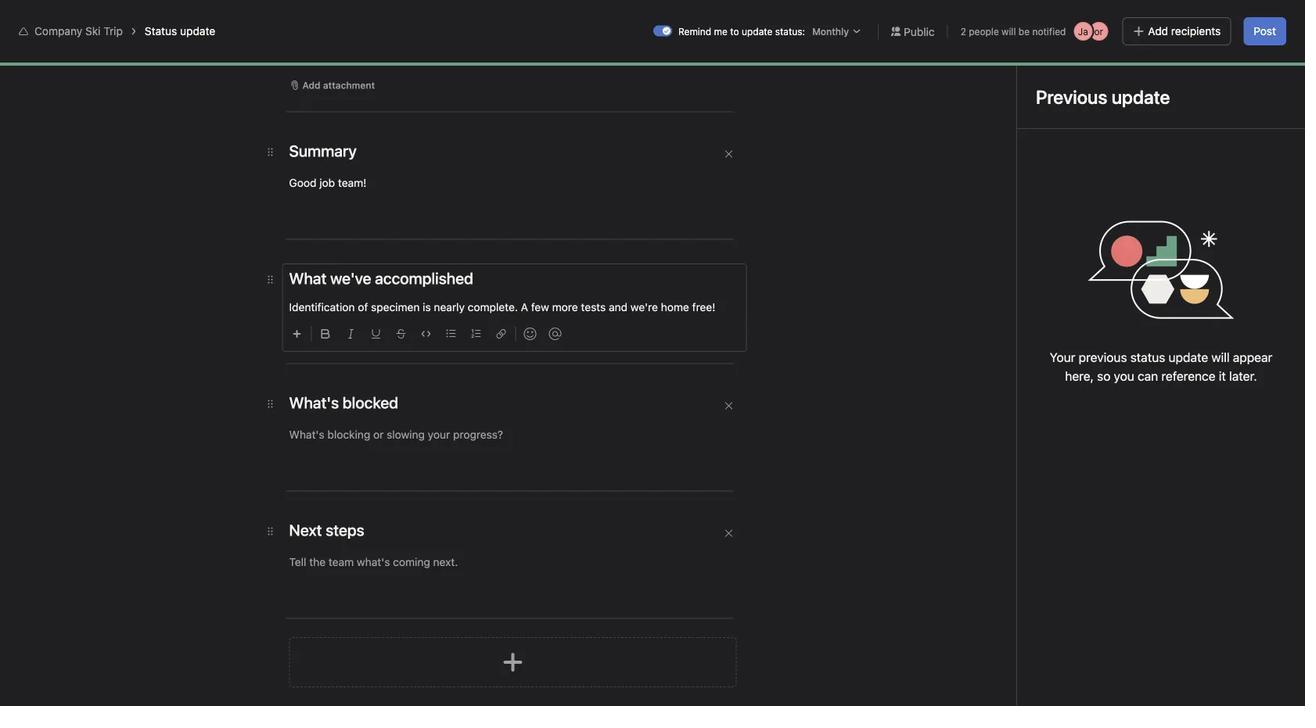 Task type: locate. For each thing, give the bounding box(es) containing it.
on
[[326, 234, 341, 247]]

company up the my at the left
[[34, 25, 82, 38]]

remove section image for 3rd section title text field from the bottom of the page
[[724, 150, 734, 159]]

update for your previous status update will appear here, so you can reference it later.
[[1169, 350, 1209, 365]]

1 horizontal spatial ja
[[1197, 61, 1207, 72]]

to
[[731, 26, 739, 37]]

billing
[[1201, 13, 1228, 24]]

underline image
[[371, 330, 381, 339]]

section title text field up job
[[289, 140, 357, 162]]

0 vertical spatial company
[[34, 25, 82, 38]]

status
[[1131, 350, 1166, 365]]

1 vertical spatial or
[[1213, 61, 1222, 72]]

0 horizontal spatial track
[[344, 234, 370, 247]]

0 vertical spatial section title text field
[[289, 140, 357, 162]]

add inside add recipients button
[[1149, 25, 1169, 38]]

Section title text field
[[289, 140, 357, 162], [289, 268, 474, 290], [289, 520, 365, 542]]

update right the status
[[180, 25, 215, 38]]

1 horizontal spatial ts
[[1180, 61, 1192, 72]]

add report section image
[[501, 650, 526, 676]]

0 vertical spatial remove section image
[[724, 150, 734, 159]]

0 horizontal spatial update
[[180, 25, 215, 38]]

people
[[969, 26, 999, 37]]

1 vertical spatial section title text field
[[289, 268, 474, 290]]

related work
[[304, 677, 379, 692]]

post button
[[1244, 17, 1287, 45]]

ja down what's
[[1079, 26, 1089, 37]]

good
[[289, 177, 317, 189]]

2 horizontal spatial add
[[1181, 13, 1199, 24]]

add inside add attachment dropdown button
[[303, 80, 321, 91]]

add up the add recipients
[[1181, 13, 1199, 24]]

1 vertical spatial will
[[1212, 350, 1230, 365]]

0 horizontal spatial will
[[1002, 26, 1016, 37]]

of
[[358, 301, 368, 314]]

update up reference
[[1169, 350, 1209, 365]]

info
[[1230, 13, 1247, 24]]

1 remove section image from the top
[[724, 150, 734, 159]]

what's in my trial?
[[1076, 13, 1158, 24]]

0 vertical spatial ts
[[1180, 61, 1192, 72]]

2 horizontal spatial update
[[1169, 350, 1209, 365]]

1 horizontal spatial will
[[1212, 350, 1230, 365]]

italics image
[[346, 330, 356, 339]]

Goal name text field
[[291, 120, 1014, 176]]

add left attachment
[[303, 80, 321, 91]]

1 connected project
[[339, 360, 439, 373]]

add down trial?
[[1149, 25, 1169, 38]]

be
[[1019, 26, 1030, 37]]

what's in my trial? button
[[1069, 8, 1165, 30]]

2 vertical spatial remove section image
[[724, 529, 734, 539]]

1 vertical spatial ja
[[1197, 61, 1207, 72]]

update right to
[[742, 26, 773, 37]]

will left be
[[1002, 26, 1016, 37]]

add attachment button
[[283, 74, 382, 96]]

project
[[404, 360, 439, 373]]

0 horizontal spatial add
[[303, 80, 321, 91]]

add billing info button
[[1174, 8, 1254, 30]]

bold image
[[321, 330, 331, 339]]

19 days left
[[1009, 19, 1060, 30]]

strikethrough image
[[396, 330, 406, 339]]

recipients
[[1172, 25, 1221, 38]]

2 remove section image from the top
[[724, 402, 734, 411]]

my
[[69, 49, 84, 62]]

1 vertical spatial remove section image
[[724, 402, 734, 411]]

1 horizontal spatial or
[[1213, 61, 1222, 72]]

update inside your previous status update will appear here, so you can reference it later.
[[1169, 350, 1209, 365]]

my workspace goals
[[69, 49, 172, 62]]

2 section title text field from the top
[[289, 268, 474, 290]]

0 horizontal spatial ja
[[1079, 26, 1089, 37]]

switch
[[654, 25, 672, 36]]

ja
[[1079, 26, 1089, 37], [1197, 61, 1207, 72]]

3 remove section image from the top
[[724, 529, 734, 539]]

ts
[[1180, 61, 1192, 72], [724, 390, 736, 401]]

1 horizontal spatial update
[[742, 26, 773, 37]]

section title text field down description at the bottom left of the page
[[289, 520, 365, 542]]

1 connected project image
[[319, 360, 331, 373]]

off track button
[[457, 226, 535, 254]]

add inside add billing info button
[[1181, 13, 1199, 24]]

monthly
[[813, 26, 849, 37]]

public
[[904, 25, 935, 38]]

off track
[[480, 234, 525, 247]]

what's
[[1076, 13, 1107, 24]]

remove section image
[[724, 150, 734, 159], [724, 402, 734, 411], [724, 529, 734, 539]]

will
[[1002, 26, 1016, 37], [1212, 350, 1230, 365]]

we're
[[631, 301, 658, 314]]

on track button
[[304, 226, 380, 254]]

is
[[423, 301, 431, 314]]

company
[[34, 25, 82, 38], [69, 66, 136, 84]]

will inside your previous status update will appear here, so you can reference it later.
[[1212, 350, 1230, 365]]

you
[[1114, 369, 1135, 384]]

complete.
[[468, 301, 518, 314]]

or down what's
[[1095, 26, 1104, 37]]

identification
[[289, 301, 355, 314]]

share
[[1254, 61, 1280, 72]]

specimen
[[404, 389, 454, 402]]

19
[[1009, 19, 1019, 30]]

in
[[1110, 13, 1118, 24]]

or
[[1095, 26, 1104, 37], [1213, 61, 1222, 72]]

1 track from the left
[[344, 234, 370, 247]]

me
[[714, 26, 728, 37]]

company down workspace
[[69, 66, 136, 84]]

trial?
[[1136, 13, 1158, 24]]

100%
[[359, 304, 398, 322]]

status:
[[776, 26, 806, 37]]

octopus
[[358, 389, 401, 402]]

numbered list image
[[472, 330, 481, 339]]

track right on at the left top
[[344, 234, 370, 247]]

1 horizontal spatial add
[[1149, 25, 1169, 38]]

will up the it on the right of the page
[[1212, 350, 1230, 365]]

ja down the recipients
[[1197, 61, 1207, 72]]

1 section title text field from the top
[[289, 140, 357, 162]]

update
[[180, 25, 215, 38], [742, 26, 773, 37], [1169, 350, 1209, 365]]

at risk
[[409, 234, 441, 247]]

octopus specimen
[[358, 389, 454, 402]]

list box
[[468, 6, 844, 31]]

or down the recipients
[[1213, 61, 1222, 72]]

0 vertical spatial will
[[1002, 26, 1016, 37]]

0 vertical spatial ja
[[1079, 26, 1089, 37]]

add recipients
[[1149, 25, 1221, 38]]

your previous status update will appear here, so you can reference it later.
[[1050, 350, 1273, 384]]

toolbar
[[286, 316, 746, 345]]

post
[[1254, 25, 1277, 38]]

2 track from the left
[[499, 234, 525, 247]]

at mention image
[[549, 328, 562, 341]]

track right off
[[499, 234, 525, 247]]

track
[[344, 234, 370, 247], [499, 234, 525, 247]]

0 horizontal spatial ts
[[724, 390, 736, 401]]

later.
[[1230, 369, 1258, 384]]

2 vertical spatial section title text field
[[289, 520, 365, 542]]

company for company ski trip
[[69, 66, 136, 84]]

company ski trip
[[34, 25, 123, 38]]

remove section image for section title text box
[[724, 402, 734, 411]]

1 horizontal spatial track
[[499, 234, 525, 247]]

add
[[1181, 13, 1199, 24], [1149, 25, 1169, 38], [303, 80, 321, 91]]

update for remind me to update status:
[[742, 26, 773, 37]]

add for add billing info
[[1181, 13, 1199, 24]]

remind me to update status:
[[679, 26, 806, 37]]

1 vertical spatial ts
[[724, 390, 736, 401]]

1 vertical spatial company
[[69, 66, 136, 84]]

0 horizontal spatial or
[[1095, 26, 1104, 37]]

previous update
[[1036, 86, 1171, 108]]

company ski trip
[[69, 66, 192, 84]]

section title text field up specimen
[[289, 268, 474, 290]]



Task type: vqa. For each thing, say whether or not it's contained in the screenshot.
and
yes



Task type: describe. For each thing, give the bounding box(es) containing it.
company for company ski trip
[[34, 25, 82, 38]]

add for add attachment
[[303, 80, 321, 91]]

1
[[339, 360, 344, 373]]

share button
[[1235, 56, 1287, 77]]

status
[[145, 25, 177, 38]]

connected
[[347, 360, 401, 373]]

my
[[1120, 13, 1133, 24]]

insert an object image
[[292, 330, 302, 339]]

Section title text field
[[289, 392, 399, 414]]

it
[[1219, 369, 1227, 384]]

left
[[1045, 19, 1060, 30]]

job
[[320, 177, 335, 189]]

workspace
[[87, 49, 142, 62]]

nearly
[[434, 301, 465, 314]]

monthly button
[[809, 23, 866, 39]]

team!
[[338, 177, 367, 189]]

emoji image
[[524, 328, 537, 341]]

previous
[[1079, 350, 1128, 365]]

on track
[[326, 234, 370, 247]]

few
[[531, 301, 549, 314]]

status update
[[145, 25, 215, 38]]

free!
[[692, 301, 716, 314]]

add billing info
[[1181, 13, 1247, 24]]

at risk button
[[386, 226, 451, 254]]

off
[[480, 234, 496, 247]]

days
[[1022, 19, 1043, 30]]

can
[[1138, 369, 1159, 384]]

your
[[1050, 350, 1076, 365]]

description
[[304, 448, 371, 463]]

octopus specimen link
[[358, 387, 600, 404]]

code image
[[422, 330, 431, 339]]

0%
[[323, 304, 347, 322]]

here,
[[1066, 369, 1094, 384]]

add attachment
[[303, 80, 375, 91]]

good job team!
[[289, 177, 367, 189]]

risk
[[423, 234, 441, 247]]

a
[[521, 301, 528, 314]]

specimen
[[371, 301, 420, 314]]

add for add recipients
[[1149, 25, 1169, 38]]

notified
[[1033, 26, 1066, 37]]

track for on track
[[344, 234, 370, 247]]

at
[[409, 234, 420, 247]]

bulleted list image
[[447, 330, 456, 339]]

ts inside button
[[724, 390, 736, 401]]

goals
[[145, 49, 172, 62]]

reference
[[1162, 369, 1216, 384]]

more
[[552, 301, 578, 314]]

attachment
[[323, 80, 375, 91]]

0% / 100%
[[323, 304, 398, 322]]

remove section image for 1st section title text field from the bottom
[[724, 529, 734, 539]]

identification of specimen is nearly complete. a few more tests and we're home free!
[[289, 301, 716, 314]]

remind
[[679, 26, 712, 37]]

0 vertical spatial or
[[1095, 26, 1104, 37]]

link image
[[497, 330, 506, 339]]

ski trip
[[140, 66, 192, 84]]

company ski trip link
[[34, 25, 123, 38]]

track for off track
[[499, 234, 525, 247]]

tests
[[581, 301, 606, 314]]

home
[[661, 301, 689, 314]]

3 section title text field from the top
[[289, 520, 365, 542]]

ski
[[85, 25, 101, 38]]

add contributing work image
[[447, 360, 459, 373]]

and
[[609, 301, 628, 314]]

appear
[[1233, 350, 1273, 365]]

/
[[350, 304, 355, 322]]

trip
[[104, 25, 123, 38]]

2
[[961, 26, 967, 37]]

ts button
[[719, 386, 741, 405]]

my workspace goals link
[[69, 47, 172, 64]]

add recipients button
[[1123, 17, 1232, 45]]

2 people will be notified
[[961, 26, 1066, 37]]

so
[[1098, 369, 1111, 384]]



